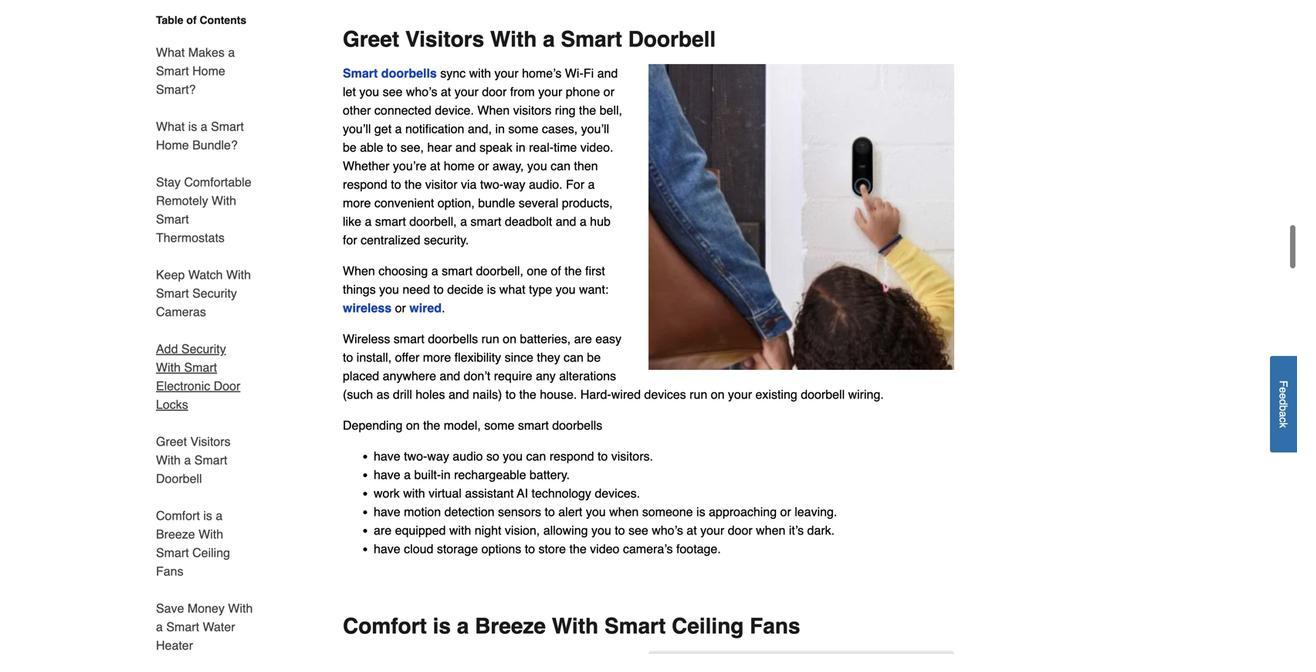 Task type: vqa. For each thing, say whether or not it's contained in the screenshot.
the right blade
no



Task type: describe. For each thing, give the bounding box(es) containing it.
1 have from the top
[[374, 449, 401, 464]]

the inside when choosing a smart doorbell, one of the first things you need to decide is what type you want: wireless or wired .
[[565, 264, 582, 278]]

devices.
[[595, 486, 640, 501]]

to down vision,
[[525, 542, 535, 556]]

when inside when choosing a smart doorbell, one of the first things you need to decide is what type you want: wireless or wired .
[[343, 264, 375, 278]]

or down speak
[[478, 159, 489, 173]]

any
[[536, 369, 556, 383]]

can inside have two-way audio so you can respond to visitors. have a built-in rechargeable battery. work with virtual assistant ai technology devices. have motion detection sensors to alert you when someone is approaching or leaving. are equipped with night vision, allowing you to see who's at your door when it's dark. have cloud storage options to store the video camera's footage.
[[526, 449, 546, 464]]

visitors inside greet visitors with a smart doorbell
[[190, 435, 231, 449]]

are inside wireless smart doorbells run on batteries, are easy to install, offer more flexibility since they can be placed anywhere and don't require any alterations (such as drill holes and nails) to the house. hard-wired devices run on your existing doorbell wiring.
[[575, 332, 592, 346]]

the left the model,
[[423, 418, 441, 433]]

one
[[527, 264, 548, 278]]

of inside when choosing a smart doorbell, one of the first things you need to decide is what type you want: wireless or wired .
[[551, 264, 562, 278]]

night
[[475, 523, 502, 538]]

type
[[529, 282, 553, 297]]

other
[[343, 103, 371, 117]]

convenient
[[375, 196, 434, 210]]

audio
[[453, 449, 483, 464]]

options
[[482, 542, 522, 556]]

0 horizontal spatial run
[[482, 332, 500, 346]]

smart inside "keep watch with smart security cameras"
[[156, 286, 189, 301]]

stay comfortable remotely with smart thermostats
[[156, 175, 252, 245]]

smart doorbells
[[343, 66, 437, 80]]

technology
[[532, 486, 592, 501]]

what for what is a smart home bundle?
[[156, 119, 185, 134]]

money
[[188, 601, 225, 616]]

wired inside when choosing a smart doorbell, one of the first things you need to decide is what type you want: wireless or wired .
[[410, 301, 442, 315]]

way inside 'sync with your home's wi-fi and let you see who's at your door from your phone or other connected device. when visitors ring the bell, you'll get a notification and, in some cases, you'll be able to see, hear and speak in real-time video. whether you're at home or away, you can then respond to the visitor via two-way audio. for a more convenient option, bundle several products, like a smart doorbell, a smart deadbolt and a hub for centralized security.'
[[504, 177, 526, 192]]

you right 'alert'
[[586, 505, 606, 519]]

choosing
[[379, 264, 428, 278]]

1 vertical spatial run
[[690, 387, 708, 402]]

b
[[1278, 405, 1291, 411]]

keep watch with smart security cameras
[[156, 268, 251, 319]]

your inside have two-way audio so you can respond to visitors. have a built-in rechargeable battery. work with virtual assistant ai technology devices. have motion detection sensors to alert you when someone is approaching or leaving. are equipped with night vision, allowing you to see who's at your door when it's dark. have cloud storage options to store the video camera's footage.
[[701, 523, 725, 538]]

then
[[574, 159, 598, 173]]

table of contents
[[156, 14, 247, 26]]

a inside button
[[1278, 411, 1291, 417]]

it's
[[789, 523, 804, 538]]

or inside when choosing a smart doorbell, one of the first things you need to decide is what type you want: wireless or wired .
[[395, 301, 406, 315]]

bell,
[[600, 103, 623, 117]]

your up from
[[495, 66, 519, 80]]

alert
[[559, 505, 583, 519]]

of inside table of contents element
[[187, 14, 197, 26]]

a white room with fireplace, chairs, aztec rug, wood floor, french doors and a smart ceiling fan. image
[[649, 651, 955, 654]]

table
[[156, 14, 184, 26]]

1 vertical spatial comfort is a breeze with smart ceiling fans
[[343, 614, 801, 639]]

you're
[[393, 159, 427, 173]]

time
[[554, 140, 577, 155]]

for
[[566, 177, 585, 192]]

you down real-
[[528, 159, 548, 173]]

don't
[[464, 369, 491, 383]]

like
[[343, 214, 362, 229]]

1 vertical spatial on
[[711, 387, 725, 402]]

assistant
[[465, 486, 514, 501]]

rechargeable
[[454, 468, 526, 482]]

you right "so"
[[503, 449, 523, 464]]

contents
[[200, 14, 247, 26]]

1 vertical spatial fans
[[750, 614, 801, 639]]

you down choosing
[[379, 282, 399, 297]]

with inside 'sync with your home's wi-fi and let you see who's at your door from your phone or other connected device. when visitors ring the bell, you'll get a notification and, in some cases, you'll be able to see, hear and speak in real-time video. whether you're at home or away, you can then respond to the visitor via two-way audio. for a more convenient option, bundle several products, like a smart doorbell, a smart deadbolt and a hub for centralized security.'
[[469, 66, 491, 80]]

1 e from the top
[[1278, 387, 1291, 393]]

save money with a smart water heater
[[156, 601, 253, 653]]

stay
[[156, 175, 181, 189]]

store
[[539, 542, 566, 556]]

0 vertical spatial on
[[503, 332, 517, 346]]

f
[[1278, 381, 1291, 387]]

you right type on the left top of the page
[[556, 282, 576, 297]]

built-
[[414, 468, 441, 482]]

1 vertical spatial comfort
[[343, 614, 427, 639]]

electronic
[[156, 379, 210, 393]]

to up placed
[[343, 350, 353, 365]]

to down require
[[506, 387, 516, 402]]

video
[[590, 542, 620, 556]]

2 vertical spatial doorbells
[[553, 418, 603, 433]]

f e e d b a c k button
[[1271, 356, 1298, 453]]

cameras
[[156, 305, 206, 319]]

0 vertical spatial at
[[441, 85, 451, 99]]

a inside have two-way audio so you can respond to visitors. have a built-in rechargeable battery. work with virtual assistant ai technology devices. have motion detection sensors to alert you when someone is approaching or leaving. are equipped with night vision, allowing you to see who's at your door when it's dark. have cloud storage options to store the video camera's footage.
[[404, 468, 411, 482]]

dark.
[[808, 523, 835, 538]]

get
[[375, 122, 392, 136]]

0 horizontal spatial on
[[406, 418, 420, 433]]

house.
[[540, 387, 577, 402]]

1 horizontal spatial visitors
[[406, 27, 485, 52]]

add security with smart electronic door locks
[[156, 342, 241, 412]]

comfort inside table of contents element
[[156, 509, 200, 523]]

visitor
[[425, 177, 458, 192]]

allowing
[[544, 523, 588, 538]]

and up the home
[[456, 140, 476, 155]]

respond inside 'sync with your home's wi-fi and let you see who's at your door from your phone or other connected device. when visitors ring the bell, you'll get a notification and, in some cases, you'll be able to see, hear and speak in real-time video. whether you're at home or away, you can then respond to the visitor via two-way audio. for a more convenient option, bundle several products, like a smart doorbell, a smart deadbolt and a hub for centralized security.'
[[343, 177, 388, 192]]

detection
[[445, 505, 495, 519]]

0 vertical spatial greet
[[343, 27, 400, 52]]

ceiling inside table of contents element
[[192, 546, 230, 560]]

have two-way audio so you can respond to visitors. have a built-in rechargeable battery. work with virtual assistant ai technology devices. have motion detection sensors to alert you when someone is approaching or leaving. are equipped with night vision, allowing you to see who's at your door when it's dark. have cloud storage options to store the video camera's footage.
[[374, 449, 838, 556]]

2 e from the top
[[1278, 393, 1291, 399]]

model,
[[444, 418, 481, 433]]

away,
[[493, 159, 524, 173]]

with inside 'save money with a smart water heater'
[[228, 601, 253, 616]]

easy
[[596, 332, 622, 346]]

2 have from the top
[[374, 468, 401, 482]]

breeze inside comfort is a breeze with smart ceiling fans
[[156, 527, 195, 542]]

0 vertical spatial doorbells
[[381, 66, 437, 80]]

wireless
[[343, 332, 390, 346]]

anywhere
[[383, 369, 436, 383]]

stay comfortable remotely with smart thermostats link
[[156, 164, 253, 256]]

wired inside wireless smart doorbells run on batteries, are easy to install, offer more flexibility since they can be placed anywhere and don't require any alterations (such as drill holes and nails) to the house. hard-wired devices run on your existing doorbell wiring.
[[612, 387, 641, 402]]

two- inside have two-way audio so you can respond to visitors. have a built-in rechargeable battery. work with virtual assistant ai technology devices. have motion detection sensors to alert you when someone is approaching or leaving. are equipped with night vision, allowing you to see who's at your door when it's dark. have cloud storage options to store the video camera's footage.
[[404, 449, 428, 464]]

with inside add security with smart electronic door locks
[[156, 360, 181, 375]]

in inside have two-way audio so you can respond to visitors. have a built-in rechargeable battery. work with virtual assistant ai technology devices. have motion detection sensors to alert you when someone is approaching or leaving. are equipped with night vision, allowing you to see who's at your door when it's dark. have cloud storage options to store the video camera's footage.
[[441, 468, 451, 482]]

.
[[442, 301, 445, 315]]

things
[[343, 282, 376, 297]]

what for what makes a smart home smart?
[[156, 45, 185, 59]]

smart inside greet visitors with a smart doorbell
[[195, 453, 227, 467]]

what is a smart home bundle?
[[156, 119, 244, 152]]

able
[[360, 140, 384, 155]]

home for smart?
[[192, 64, 225, 78]]

smart inside what makes a smart home smart?
[[156, 64, 189, 78]]

4 have from the top
[[374, 542, 401, 556]]

ai
[[517, 486, 528, 501]]

the down phone
[[579, 103, 597, 117]]

your inside wireless smart doorbells run on batteries, are easy to install, offer more flexibility since they can be placed anywhere and don't require any alterations (such as drill holes and nails) to the house. hard-wired devices run on your existing doorbell wiring.
[[728, 387, 753, 402]]

what makes a smart home smart?
[[156, 45, 235, 97]]

or up bell, at the top of page
[[604, 85, 615, 99]]

watch
[[188, 268, 223, 282]]

video.
[[581, 140, 614, 155]]

doorbells inside wireless smart doorbells run on batteries, are easy to install, offer more flexibility since they can be placed anywhere and don't require any alterations (such as drill holes and nails) to the house. hard-wired devices run on your existing doorbell wiring.
[[428, 332, 478, 346]]

1 horizontal spatial in
[[496, 122, 505, 136]]

1 vertical spatial breeze
[[475, 614, 546, 639]]

can inside wireless smart doorbells run on batteries, are easy to install, offer more flexibility since they can be placed anywhere and don't require any alterations (such as drill holes and nails) to the house. hard-wired devices run on your existing doorbell wiring.
[[564, 350, 584, 365]]

greet visitors with a smart doorbell link
[[156, 423, 253, 498]]

is inside when choosing a smart doorbell, one of the first things you need to decide is what type you want: wireless or wired .
[[487, 282, 496, 297]]

several
[[519, 196, 559, 210]]

1 vertical spatial some
[[485, 418, 515, 433]]

a inside greet visitors with a smart doorbell
[[184, 453, 191, 467]]

let
[[343, 85, 356, 99]]

add
[[156, 342, 178, 356]]

0 vertical spatial greet visitors with a smart doorbell
[[343, 27, 716, 52]]

doorbell inside greet visitors with a smart doorbell
[[156, 472, 202, 486]]

wi-
[[565, 66, 584, 80]]

to up the 'convenient'
[[391, 177, 401, 192]]

someone
[[643, 505, 693, 519]]

need
[[403, 282, 430, 297]]

your down home's
[[539, 85, 563, 99]]

be inside wireless smart doorbells run on batteries, are easy to install, offer more flexibility since they can be placed anywhere and don't require any alterations (such as drill holes and nails) to the house. hard-wired devices run on your existing doorbell wiring.
[[587, 350, 601, 365]]

see inside have two-way audio so you can respond to visitors. have a built-in rechargeable battery. work with virtual assistant ai technology devices. have motion detection sensors to alert you when someone is approaching or leaving. are equipped with night vision, allowing you to see who's at your door when it's dark. have cloud storage options to store the video camera's footage.
[[629, 523, 649, 538]]

see inside 'sync with your home's wi-fi and let you see who's at your door from your phone or other connected device. when visitors ring the bell, you'll get a notification and, in some cases, you'll be able to see, hear and speak in real-time video. whether you're at home or away, you can then respond to the visitor via two-way audio. for a more convenient option, bundle several products, like a smart doorbell, a smart deadbolt and a hub for centralized security.'
[[383, 85, 403, 99]]

placed
[[343, 369, 379, 383]]

keep watch with smart security cameras link
[[156, 256, 253, 331]]

leaving.
[[795, 505, 838, 519]]

depending
[[343, 418, 403, 433]]



Task type: locate. For each thing, give the bounding box(es) containing it.
3 have from the top
[[374, 505, 401, 519]]

motion
[[404, 505, 441, 519]]

notification
[[406, 122, 465, 136]]

1 vertical spatial at
[[430, 159, 441, 173]]

security down watch
[[192, 286, 237, 301]]

products,
[[562, 196, 613, 210]]

0 vertical spatial home
[[192, 64, 225, 78]]

makes
[[188, 45, 225, 59]]

at
[[441, 85, 451, 99], [430, 159, 441, 173], [687, 523, 697, 538]]

from
[[510, 85, 535, 99]]

0 vertical spatial comfort
[[156, 509, 200, 523]]

is inside what is a smart home bundle?
[[188, 119, 197, 134]]

smart inside what is a smart home bundle?
[[211, 119, 244, 134]]

smart down house.
[[518, 418, 549, 433]]

what is a smart home bundle? link
[[156, 108, 253, 164]]

drill
[[393, 387, 412, 402]]

0 horizontal spatial two-
[[404, 449, 428, 464]]

comfort is a breeze with smart ceiling fans link
[[156, 498, 253, 590]]

what down smart?
[[156, 119, 185, 134]]

who's inside have two-way audio so you can respond to visitors. have a built-in rechargeable battery. work with virtual assistant ai technology devices. have motion detection sensors to alert you when someone is approaching or leaving. are equipped with night vision, allowing you to see who's at your door when it's dark. have cloud storage options to store the video camera's footage.
[[652, 523, 684, 538]]

run up the flexibility
[[482, 332, 500, 346]]

0 vertical spatial comfort is a breeze with smart ceiling fans
[[156, 509, 230, 579]]

wired
[[410, 301, 442, 315], [612, 387, 641, 402]]

or up it's at the bottom right of page
[[781, 505, 792, 519]]

1 horizontal spatial respond
[[550, 449, 594, 464]]

with right sync
[[469, 66, 491, 80]]

smart up decide
[[442, 264, 473, 278]]

security.
[[424, 233, 469, 247]]

fans up a white room with fireplace, chairs, aztec rug, wood floor, french doors and a smart ceiling fan. "image"
[[750, 614, 801, 639]]

the inside wireless smart doorbells run on batteries, are easy to install, offer more flexibility since they can be placed anywhere and don't require any alterations (such as drill holes and nails) to the house. hard-wired devices run on your existing doorbell wiring.
[[520, 387, 537, 402]]

visitors.
[[612, 449, 654, 464]]

0 horizontal spatial breeze
[[156, 527, 195, 542]]

security inside "keep watch with smart security cameras"
[[192, 286, 237, 301]]

1 horizontal spatial when
[[756, 523, 786, 538]]

1 vertical spatial greet
[[156, 435, 187, 449]]

water
[[203, 620, 235, 634]]

0 vertical spatial respond
[[343, 177, 388, 192]]

have up "work"
[[374, 468, 401, 482]]

1 horizontal spatial home
[[192, 64, 225, 78]]

0 vertical spatial be
[[343, 140, 357, 155]]

2 what from the top
[[156, 119, 185, 134]]

cases,
[[542, 122, 578, 136]]

at inside have two-way audio so you can respond to visitors. have a built-in rechargeable battery. work with virtual assistant ai technology devices. have motion detection sensors to alert you when someone is approaching or leaving. are equipped with night vision, allowing you to see who's at your door when it's dark. have cloud storage options to store the video camera's footage.
[[687, 523, 697, 538]]

0 vertical spatial can
[[551, 159, 571, 173]]

0 horizontal spatial way
[[428, 449, 449, 464]]

to left 'alert'
[[545, 505, 555, 519]]

you up video
[[592, 523, 612, 538]]

0 vertical spatial doorbell,
[[410, 214, 457, 229]]

on right the devices
[[711, 387, 725, 402]]

1 vertical spatial when
[[343, 264, 375, 278]]

hear
[[428, 140, 452, 155]]

wiring.
[[849, 387, 884, 402]]

2 horizontal spatial on
[[711, 387, 725, 402]]

some up "so"
[[485, 418, 515, 433]]

1 vertical spatial can
[[564, 350, 584, 365]]

2 horizontal spatial in
[[516, 140, 526, 155]]

home's
[[522, 66, 562, 80]]

when inside 'sync with your home's wi-fi and let you see who's at your door from your phone or other connected device. when visitors ring the bell, you'll get a notification and, in some cases, you'll be able to see, hear and speak in real-time video. whether you're at home or away, you can then respond to the visitor via two-way audio. for a more convenient option, bundle several products, like a smart doorbell, a smart deadbolt and a hub for centralized security.'
[[478, 103, 510, 117]]

on up since
[[503, 332, 517, 346]]

fans inside table of contents element
[[156, 564, 184, 579]]

visitors down door
[[190, 435, 231, 449]]

0 horizontal spatial greet visitors with a smart doorbell
[[156, 435, 231, 486]]

0 horizontal spatial more
[[343, 196, 371, 210]]

have down "depending"
[[374, 449, 401, 464]]

0 vertical spatial breeze
[[156, 527, 195, 542]]

doorbells up the flexibility
[[428, 332, 478, 346]]

0 horizontal spatial doorbell
[[156, 472, 202, 486]]

more inside 'sync with your home's wi-fi and let you see who's at your door from your phone or other connected device. when visitors ring the bell, you'll get a notification and, in some cases, you'll be able to see, hear and speak in real-time video. whether you're at home or away, you can then respond to the visitor via two-way audio. for a more convenient option, bundle several products, like a smart doorbell, a smart deadbolt and a hub for centralized security.'
[[343, 196, 371, 210]]

way down away,
[[504, 177, 526, 192]]

way up built-
[[428, 449, 449, 464]]

see up "camera's"
[[629, 523, 649, 538]]

greet down locks
[[156, 435, 187, 449]]

1 horizontal spatial doorbell
[[629, 27, 716, 52]]

bundle
[[478, 196, 515, 210]]

your up device.
[[455, 85, 479, 99]]

1 horizontal spatial two-
[[480, 177, 504, 192]]

can
[[551, 159, 571, 173], [564, 350, 584, 365], [526, 449, 546, 464]]

two-
[[480, 177, 504, 192], [404, 449, 428, 464]]

are left easy
[[575, 332, 592, 346]]

0 vertical spatial what
[[156, 45, 185, 59]]

doorbell, up security. on the top
[[410, 214, 457, 229]]

0 vertical spatial door
[[482, 85, 507, 99]]

greet visitors with a smart doorbell down locks
[[156, 435, 231, 486]]

0 horizontal spatial home
[[156, 138, 189, 152]]

who's down the someone
[[652, 523, 684, 538]]

home inside what makes a smart home smart?
[[192, 64, 225, 78]]

some down the visitors
[[509, 122, 539, 136]]

who's up the connected
[[406, 85, 438, 99]]

to up .
[[434, 282, 444, 297]]

0 vertical spatial some
[[509, 122, 539, 136]]

is inside have two-way audio so you can respond to visitors. have a built-in rechargeable battery. work with virtual assistant ai technology devices. have motion detection sensors to alert you when someone is approaching or leaving. are equipped with night vision, allowing you to see who's at your door when it's dark. have cloud storage options to store the video camera's footage.
[[697, 505, 706, 519]]

as
[[377, 387, 390, 402]]

2 you'll from the left
[[581, 122, 610, 136]]

when down devices.
[[610, 505, 639, 519]]

approaching
[[709, 505, 777, 519]]

smart up 'centralized'
[[375, 214, 406, 229]]

fans up save
[[156, 564, 184, 579]]

to inside when choosing a smart doorbell, one of the first things you need to decide is what type you want: wireless or wired .
[[434, 282, 444, 297]]

what
[[500, 282, 526, 297]]

0 horizontal spatial wired
[[410, 301, 442, 315]]

0 horizontal spatial of
[[187, 14, 197, 26]]

flexibility
[[455, 350, 501, 365]]

thermostats
[[156, 231, 225, 245]]

more inside wireless smart doorbells run on batteries, are easy to install, offer more flexibility since they can be placed anywhere and don't require any alterations (such as drill holes and nails) to the house. hard-wired devices run on your existing doorbell wiring.
[[423, 350, 451, 365]]

are inside have two-way audio so you can respond to visitors. have a built-in rechargeable battery. work with virtual assistant ai technology devices. have motion detection sensors to alert you when someone is approaching or leaving. are equipped with night vision, allowing you to see who's at your door when it's dark. have cloud storage options to store the video camera's footage.
[[374, 523, 392, 538]]

and down the products,
[[556, 214, 577, 229]]

1 horizontal spatial comfort is a breeze with smart ceiling fans
[[343, 614, 801, 639]]

storage
[[437, 542, 478, 556]]

1 vertical spatial security
[[181, 342, 226, 356]]

home inside what is a smart home bundle?
[[156, 138, 189, 152]]

smart inside 'save money with a smart water heater'
[[166, 620, 199, 634]]

door
[[214, 379, 241, 393]]

0 horizontal spatial see
[[383, 85, 403, 99]]

when up and,
[[478, 103, 510, 117]]

can up alterations
[[564, 350, 584, 365]]

when up things
[[343, 264, 375, 278]]

when
[[478, 103, 510, 117], [343, 264, 375, 278]]

0 vertical spatial who's
[[406, 85, 438, 99]]

f e e d b a c k
[[1278, 381, 1291, 428]]

1 horizontal spatial are
[[575, 332, 592, 346]]

be up alterations
[[587, 350, 601, 365]]

doorbells up the connected
[[381, 66, 437, 80]]

respond inside have two-way audio so you can respond to visitors. have a built-in rechargeable battery. work with virtual assistant ai technology devices. have motion detection sensors to alert you when someone is approaching or leaving. are equipped with night vision, allowing you to see who's at your door when it's dark. have cloud storage options to store the video camera's footage.
[[550, 449, 594, 464]]

0 vertical spatial when
[[610, 505, 639, 519]]

comfort is a breeze with smart ceiling fans
[[156, 509, 230, 579], [343, 614, 801, 639]]

1 vertical spatial respond
[[550, 449, 594, 464]]

with inside stay comfortable remotely with smart thermostats
[[212, 194, 236, 208]]

home up 'stay'
[[156, 138, 189, 152]]

when left it's at the bottom right of page
[[756, 523, 786, 538]]

1 horizontal spatial more
[[423, 350, 451, 365]]

to left visitors.
[[598, 449, 608, 464]]

1 horizontal spatial on
[[503, 332, 517, 346]]

who's
[[406, 85, 438, 99], [652, 523, 684, 538]]

0 horizontal spatial are
[[374, 523, 392, 538]]

1 vertical spatial more
[[423, 350, 451, 365]]

1 horizontal spatial greet visitors with a smart doorbell
[[343, 27, 716, 52]]

or down the need
[[395, 301, 406, 315]]

1 horizontal spatial who's
[[652, 523, 684, 538]]

and right fi
[[598, 66, 618, 80]]

door inside 'sync with your home's wi-fi and let you see who's at your door from your phone or other connected device. when visitors ring the bell, you'll get a notification and, in some cases, you'll be able to see, hear and speak in real-time video. whether you're at home or away, you can then respond to the visitor via two-way audio. for a more convenient option, bundle several products, like a smart doorbell, a smart deadbolt and a hub for centralized security.'
[[482, 85, 507, 99]]

holes
[[416, 387, 445, 402]]

1 horizontal spatial be
[[587, 350, 601, 365]]

security inside add security with smart electronic door locks
[[181, 342, 226, 356]]

want:
[[579, 282, 609, 297]]

of right 'table'
[[187, 14, 197, 26]]

1 vertical spatial doorbell,
[[476, 264, 524, 278]]

devices
[[645, 387, 687, 402]]

1 horizontal spatial breeze
[[475, 614, 546, 639]]

0 horizontal spatial fans
[[156, 564, 184, 579]]

be inside 'sync with your home's wi-fi and let you see who's at your door from your phone or other connected device. when visitors ring the bell, you'll get a notification and, in some cases, you'll be able to see, hear and speak in real-time video. whether you're at home or away, you can then respond to the visitor via two-way audio. for a more convenient option, bundle several products, like a smart doorbell, a smart deadbolt and a hub for centralized security.'
[[343, 140, 357, 155]]

what makes a smart home smart? link
[[156, 34, 253, 108]]

0 vertical spatial fans
[[156, 564, 184, 579]]

the down 'you're'
[[405, 177, 422, 192]]

your left existing
[[728, 387, 753, 402]]

is inside comfort is a breeze with smart ceiling fans
[[203, 509, 212, 523]]

you'll up video.
[[581, 122, 610, 136]]

or
[[604, 85, 615, 99], [478, 159, 489, 173], [395, 301, 406, 315], [781, 505, 792, 519]]

doorbell, inside 'sync with your home's wi-fi and let you see who's at your door from your phone or other connected device. when visitors ring the bell, you'll get a notification and, in some cases, you'll be able to see, hear and speak in real-time video. whether you're at home or away, you can then respond to the visitor via two-way audio. for a more convenient option, bundle several products, like a smart doorbell, a smart deadbolt and a hub for centralized security.'
[[410, 214, 457, 229]]

1 vertical spatial doorbell
[[156, 472, 202, 486]]

1 you'll from the left
[[343, 122, 371, 136]]

can inside 'sync with your home's wi-fi and let you see who's at your door from your phone or other connected device. when visitors ring the bell, you'll get a notification and, in some cases, you'll be able to see, hear and speak in real-time video. whether you're at home or away, you can then respond to the visitor via two-way audio. for a more convenient option, bundle several products, like a smart doorbell, a smart deadbolt and a hub for centralized security.'
[[551, 159, 571, 173]]

your
[[495, 66, 519, 80], [455, 85, 479, 99], [539, 85, 563, 99], [728, 387, 753, 402], [701, 523, 725, 538]]

1 vertical spatial ceiling
[[672, 614, 744, 639]]

in up virtual
[[441, 468, 451, 482]]

security right add
[[181, 342, 226, 356]]

and down don't
[[449, 387, 469, 402]]

what inside what is a smart home bundle?
[[156, 119, 185, 134]]

1 what from the top
[[156, 45, 185, 59]]

with up motion
[[403, 486, 425, 501]]

remotely
[[156, 194, 208, 208]]

0 horizontal spatial when
[[343, 264, 375, 278]]

depending on the model, some smart doorbells
[[343, 418, 603, 433]]

battery.
[[530, 468, 570, 482]]

doorbell, up what
[[476, 264, 524, 278]]

0 vertical spatial when
[[478, 103, 510, 117]]

at up footage.
[[687, 523, 697, 538]]

of right one
[[551, 264, 562, 278]]

0 horizontal spatial when
[[610, 505, 639, 519]]

1 horizontal spatial door
[[728, 523, 753, 538]]

fi
[[584, 66, 594, 80]]

since
[[505, 350, 534, 365]]

is
[[188, 119, 197, 134], [487, 282, 496, 297], [697, 505, 706, 519], [203, 509, 212, 523], [433, 614, 451, 639]]

doorbell
[[629, 27, 716, 52], [156, 472, 202, 486]]

a woman wearing a jean jacket with a brown purse and a little girl ringing a google nest doorbell. image
[[649, 64, 955, 370]]

1 horizontal spatial wired
[[612, 387, 641, 402]]

1 vertical spatial of
[[551, 264, 562, 278]]

some inside 'sync with your home's wi-fi and let you see who's at your door from your phone or other connected device. when visitors ring the bell, you'll get a notification and, in some cases, you'll be able to see, hear and speak in real-time video. whether you're at home or away, you can then respond to the visitor via two-way audio. for a more convenient option, bundle several products, like a smart doorbell, a smart deadbolt and a hub for centralized security.'
[[509, 122, 539, 136]]

wired down the need
[[410, 301, 442, 315]]

a inside what is a smart home bundle?
[[201, 119, 208, 134]]

two- inside 'sync with your home's wi-fi and let you see who's at your door from your phone or other connected device. when visitors ring the bell, you'll get a notification and, in some cases, you'll be able to see, hear and speak in real-time video. whether you're at home or away, you can then respond to the visitor via two-way audio. for a more convenient option, bundle several products, like a smart doorbell, a smart deadbolt and a hub for centralized security.'
[[480, 177, 504, 192]]

bundle?
[[192, 138, 238, 152]]

wired left the devices
[[612, 387, 641, 402]]

smart inside add security with smart electronic door locks
[[184, 360, 217, 375]]

can down 'time'
[[551, 159, 571, 173]]

1 vertical spatial door
[[728, 523, 753, 538]]

door inside have two-way audio so you can respond to visitors. have a built-in rechargeable battery. work with virtual assistant ai technology devices. have motion detection sensors to alert you when someone is approaching or leaving. are equipped with night vision, allowing you to see who's at your door when it's dark. have cloud storage options to store the video camera's footage.
[[728, 523, 753, 538]]

doorbell,
[[410, 214, 457, 229], [476, 264, 524, 278]]

comfortable
[[184, 175, 252, 189]]

in left real-
[[516, 140, 526, 155]]

0 horizontal spatial who's
[[406, 85, 438, 99]]

0 vertical spatial in
[[496, 122, 505, 136]]

2 vertical spatial in
[[441, 468, 451, 482]]

what down 'table'
[[156, 45, 185, 59]]

a inside 'save money with a smart water heater'
[[156, 620, 163, 634]]

security
[[192, 286, 237, 301], [181, 342, 226, 356]]

smart up offer
[[394, 332, 425, 346]]

0 horizontal spatial door
[[482, 85, 507, 99]]

visitors up sync
[[406, 27, 485, 52]]

with inside "keep watch with smart security cameras"
[[226, 268, 251, 282]]

greet visitors with a smart doorbell inside "link"
[[156, 435, 231, 486]]

home for bundle?
[[156, 138, 189, 152]]

via
[[461, 177, 477, 192]]

0 vertical spatial ceiling
[[192, 546, 230, 560]]

1 vertical spatial way
[[428, 449, 449, 464]]

save money with a smart water heater link
[[156, 590, 253, 654]]

to up video
[[615, 523, 625, 538]]

require
[[494, 369, 533, 383]]

have left cloud
[[374, 542, 401, 556]]

the down require
[[520, 387, 537, 402]]

they
[[537, 350, 561, 365]]

1 horizontal spatial see
[[629, 523, 649, 538]]

smart down the bundle
[[471, 214, 502, 229]]

1 horizontal spatial of
[[551, 264, 562, 278]]

hub
[[590, 214, 611, 229]]

a inside what makes a smart home smart?
[[228, 45, 235, 59]]

have down "work"
[[374, 505, 401, 519]]

greet inside greet visitors with a smart doorbell
[[156, 435, 187, 449]]

smart inside wireless smart doorbells run on batteries, are easy to install, offer more flexibility since they can be placed anywhere and don't require any alterations (such as drill holes and nails) to the house. hard-wired devices run on your existing doorbell wiring.
[[394, 332, 425, 346]]

when
[[610, 505, 639, 519], [756, 523, 786, 538]]

e up b
[[1278, 393, 1291, 399]]

greet visitors with a smart doorbell up home's
[[343, 27, 716, 52]]

who's inside 'sync with your home's wi-fi and let you see who's at your door from your phone or other connected device. when visitors ring the bell, you'll get a notification and, in some cases, you'll be able to see, hear and speak in real-time video. whether you're at home or away, you can then respond to the visitor via two-way audio. for a more convenient option, bundle several products, like a smart doorbell, a smart deadbolt and a hub for centralized security.'
[[406, 85, 438, 99]]

doorbell, inside when choosing a smart doorbell, one of the first things you need to decide is what type you want: wireless or wired .
[[476, 264, 524, 278]]

1 vertical spatial see
[[629, 523, 649, 538]]

0 horizontal spatial you'll
[[343, 122, 371, 136]]

2 vertical spatial with
[[450, 523, 471, 538]]

door
[[482, 85, 507, 99], [728, 523, 753, 538]]

run right the devices
[[690, 387, 708, 402]]

smart inside when choosing a smart doorbell, one of the first things you need to decide is what type you want: wireless or wired .
[[442, 264, 473, 278]]

2 vertical spatial at
[[687, 523, 697, 538]]

c
[[1278, 417, 1291, 423]]

to
[[387, 140, 397, 155], [391, 177, 401, 192], [434, 282, 444, 297], [343, 350, 353, 365], [506, 387, 516, 402], [598, 449, 608, 464], [545, 505, 555, 519], [615, 523, 625, 538], [525, 542, 535, 556]]

doorbells down hard-
[[553, 418, 603, 433]]

your up footage.
[[701, 523, 725, 538]]

vision,
[[505, 523, 540, 538]]

the down allowing
[[570, 542, 587, 556]]

1 horizontal spatial comfort
[[343, 614, 427, 639]]

door down approaching
[[728, 523, 753, 538]]

at down sync
[[441, 85, 451, 99]]

2 vertical spatial can
[[526, 449, 546, 464]]

0 vertical spatial see
[[383, 85, 403, 99]]

more right offer
[[423, 350, 451, 365]]

0 horizontal spatial be
[[343, 140, 357, 155]]

what inside what makes a smart home smart?
[[156, 45, 185, 59]]

whether
[[343, 159, 390, 173]]

1 horizontal spatial you'll
[[581, 122, 610, 136]]

1 vertical spatial two-
[[404, 449, 428, 464]]

you right 'let'
[[360, 85, 379, 99]]

heater
[[156, 639, 193, 653]]

on down drill at the left
[[406, 418, 420, 433]]

1 vertical spatial in
[[516, 140, 526, 155]]

at down "hear"
[[430, 159, 441, 173]]

wired link
[[410, 301, 442, 315]]

1 vertical spatial doorbells
[[428, 332, 478, 346]]

0 horizontal spatial comfort is a breeze with smart ceiling fans
[[156, 509, 230, 579]]

0 horizontal spatial ceiling
[[192, 546, 230, 560]]

comfort is a breeze with smart ceiling fans inside table of contents element
[[156, 509, 230, 579]]

2 vertical spatial on
[[406, 418, 420, 433]]

(such
[[343, 387, 373, 402]]

wireless smart doorbells run on batteries, are easy to install, offer more flexibility since they can be placed anywhere and don't require any alterations (such as drill holes and nails) to the house. hard-wired devices run on your existing doorbell wiring.
[[343, 332, 884, 402]]

table of contents element
[[138, 12, 253, 654]]

with up storage
[[450, 523, 471, 538]]

to left "see,"
[[387, 140, 397, 155]]

in up speak
[[496, 122, 505, 136]]

1 vertical spatial home
[[156, 138, 189, 152]]

1 horizontal spatial fans
[[750, 614, 801, 639]]

so
[[487, 449, 500, 464]]

0 horizontal spatial visitors
[[190, 435, 231, 449]]

smart?
[[156, 82, 196, 97]]

you'll down other
[[343, 122, 371, 136]]

the inside have two-way audio so you can respond to visitors. have a built-in rechargeable battery. work with virtual assistant ai technology devices. have motion detection sensors to alert you when someone is approaching or leaving. are equipped with night vision, allowing you to see who's at your door when it's dark. have cloud storage options to store the video camera's footage.
[[570, 542, 587, 556]]

way inside have two-way audio so you can respond to visitors. have a built-in rechargeable battery. work with virtual assistant ai technology devices. have motion detection sensors to alert you when someone is approaching or leaving. are equipped with night vision, allowing you to see who's at your door when it's dark. have cloud storage options to store the video camera's footage.
[[428, 449, 449, 464]]

home down "makes"
[[192, 64, 225, 78]]

door left from
[[482, 85, 507, 99]]

0 horizontal spatial in
[[441, 468, 451, 482]]

0 vertical spatial way
[[504, 177, 526, 192]]

1 vertical spatial with
[[403, 486, 425, 501]]

device.
[[435, 103, 474, 117]]

or inside have two-way audio so you can respond to visitors. have a built-in rechargeable battery. work with virtual assistant ai technology devices. have motion detection sensors to alert you when someone is approaching or leaving. are equipped with night vision, allowing you to see who's at your door when it's dark. have cloud storage options to store the video camera's footage.
[[781, 505, 792, 519]]

1 vertical spatial what
[[156, 119, 185, 134]]

speak
[[480, 140, 513, 155]]

the
[[579, 103, 597, 117], [405, 177, 422, 192], [565, 264, 582, 278], [520, 387, 537, 402], [423, 418, 441, 433], [570, 542, 587, 556]]

respond up battery. at the left bottom of the page
[[550, 449, 594, 464]]

smart inside stay comfortable remotely with smart thermostats
[[156, 212, 189, 226]]

the left first
[[565, 264, 582, 278]]

0 horizontal spatial respond
[[343, 177, 388, 192]]

batteries,
[[520, 332, 571, 346]]

0 vertical spatial visitors
[[406, 27, 485, 52]]

with inside greet visitors with a smart doorbell
[[156, 453, 181, 467]]

and up holes
[[440, 369, 461, 383]]

what
[[156, 45, 185, 59], [156, 119, 185, 134]]

1 vertical spatial when
[[756, 523, 786, 538]]

visitors
[[513, 103, 552, 117]]

d
[[1278, 399, 1291, 405]]

0 horizontal spatial comfort
[[156, 509, 200, 523]]

1 horizontal spatial run
[[690, 387, 708, 402]]

keep
[[156, 268, 185, 282]]

a inside when choosing a smart doorbell, one of the first things you need to decide is what type you want: wireless or wired .
[[432, 264, 439, 278]]

1 vertical spatial visitors
[[190, 435, 231, 449]]



